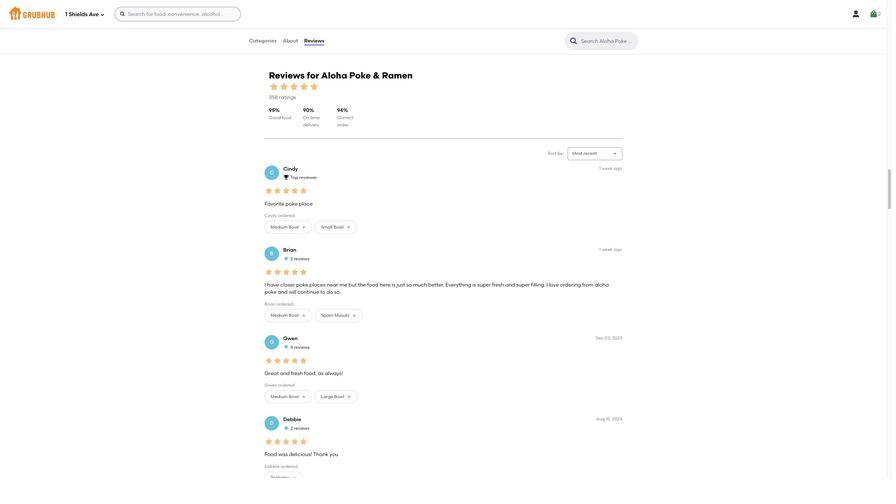 Task type: describe. For each thing, give the bounding box(es) containing it.
was
[[278, 452, 288, 458]]

2 reviews for debbie
[[290, 426, 310, 431]]

place
[[299, 201, 313, 207]]

everything
[[445, 282, 471, 288]]

spam musubi
[[321, 313, 349, 318]]

gwen for gwen
[[283, 336, 298, 342]]

medium bowl for have
[[271, 313, 299, 318]]

debbie for debbie
[[283, 417, 301, 423]]

cindy for cindy
[[283, 166, 298, 172]]

bowl for cindy
[[289, 225, 299, 230]]

debbie ordered:
[[265, 464, 298, 470]]

reviews for reviews
[[304, 38, 324, 44]]

ramen
[[382, 70, 413, 81]]

great
[[265, 371, 279, 377]]

from
[[582, 282, 594, 288]]

reviews button
[[304, 28, 325, 54]]

you
[[330, 452, 338, 458]]

have
[[267, 282, 279, 288]]

closer
[[280, 282, 295, 288]]

d
[[270, 421, 274, 427]]

as
[[318, 371, 324, 377]]

1 vertical spatial and
[[278, 290, 288, 296]]

reviews for gwen
[[294, 345, 310, 350]]

medium for and
[[271, 395, 288, 400]]

Search Aloha Poke & Ramen search field
[[580, 38, 635, 45]]

gwen ordered:
[[265, 383, 296, 388]]

1 horizontal spatial svg image
[[120, 11, 125, 17]]

food,
[[304, 371, 317, 377]]

medium for have
[[271, 313, 288, 318]]

bowl right small
[[334, 225, 344, 230]]

bowl for brian
[[289, 313, 299, 318]]

musubi
[[334, 313, 349, 318]]

about
[[283, 38, 298, 44]]

reviews for reviews for aloha poke & ramen
[[269, 70, 305, 81]]

brian ordered:
[[265, 302, 294, 307]]

1 super from the left
[[477, 282, 491, 288]]

small bowl button
[[315, 221, 357, 234]]

but
[[348, 282, 357, 288]]

2 for food was delicious! thank you
[[290, 426, 293, 431]]

0 vertical spatial poke
[[286, 201, 298, 207]]

90
[[303, 107, 309, 114]]

sep
[[596, 336, 604, 341]]

&
[[373, 70, 380, 81]]

here
[[380, 282, 391, 288]]

correct
[[337, 115, 353, 120]]

spam musubi button
[[315, 310, 363, 323]]

ratings
[[279, 94, 296, 101]]

4
[[290, 345, 293, 350]]

sort
[[548, 151, 557, 156]]

food
[[265, 452, 277, 458]]

2 for i have closer poke places near me but the food here is just so much better. everything is super fresh and super filling. i love ordering from aloha poke and will continue to do so.
[[290, 257, 293, 262]]

the
[[358, 282, 366, 288]]

good
[[269, 115, 281, 120]]

aug 10, 2023
[[596, 417, 622, 422]]

just
[[397, 282, 405, 288]]

1 week ago for favorite poke place
[[599, 166, 622, 171]]

off
[[269, 42, 275, 47]]

delicious!
[[289, 452, 312, 458]]

reviews for brian
[[294, 257, 310, 262]]

cindy for cindy ordered:
[[265, 213, 277, 218]]

358
[[269, 94, 278, 101]]

so.
[[334, 290, 341, 296]]

2 is from the left
[[472, 282, 476, 288]]

2 inside button
[[878, 11, 881, 17]]

medium for poke
[[271, 225, 288, 230]]

reviews for debbie
[[294, 426, 310, 431]]

03,
[[605, 336, 611, 341]]

1 vertical spatial fresh
[[291, 371, 303, 377]]

svg image
[[852, 10, 860, 18]]

filling.
[[531, 282, 545, 288]]

food inside "95 good food"
[[282, 115, 291, 120]]

poke
[[349, 70, 371, 81]]

35%
[[259, 42, 268, 47]]

about button
[[282, 28, 298, 54]]

ago for i have closer poke places near me but the food here is just so much better. everything is super fresh and super filling. i love ordering from aloha poke and will continue to do so.
[[614, 247, 622, 252]]

95
[[269, 107, 275, 114]]

love
[[549, 282, 559, 288]]

2 reviews for brian
[[290, 257, 310, 262]]

1 i from the left
[[265, 282, 266, 288]]

so
[[406, 282, 412, 288]]

plus icon image left small
[[302, 225, 306, 230]]

your
[[276, 42, 285, 47]]

1 shields ave
[[65, 11, 99, 18]]

plus icon image left spam
[[302, 314, 306, 318]]

1 week ago for i have closer poke places near me but the food here is just so much better. everything is super fresh and super filling. i love ordering from aloha poke and will continue to do so.
[[599, 247, 622, 252]]

categories
[[249, 38, 277, 44]]

i have closer poke places near me but the food here is just so much better. everything is super fresh and super filling. i love ordering from aloha poke and will continue to do so.
[[265, 282, 609, 296]]

4 reviews
[[290, 345, 310, 350]]

debbie for debbie ordered:
[[265, 464, 280, 470]]

medium bowl for poke
[[271, 225, 299, 230]]

do
[[327, 290, 333, 296]]

95 good food
[[269, 107, 291, 120]]

90 on time delivery
[[303, 107, 320, 128]]

sep 03, 2023
[[596, 336, 622, 341]]

much
[[413, 282, 427, 288]]

favorite poke place
[[265, 201, 313, 207]]

2023 for great and fresh food, as always!
[[612, 336, 622, 341]]

b
[[270, 251, 273, 257]]

ave
[[89, 11, 99, 18]]

aloha
[[321, 70, 347, 81]]

ordering
[[560, 282, 581, 288]]

most recent
[[572, 151, 597, 156]]

2 i from the left
[[546, 282, 548, 288]]

always!
[[325, 371, 343, 377]]

on
[[303, 115, 309, 120]]

ordered: for and
[[278, 383, 296, 388]]

near
[[327, 282, 338, 288]]

food was delicious! thank you
[[265, 452, 338, 458]]

ordered: for was
[[281, 464, 298, 470]]

aug
[[596, 417, 605, 422]]

ordered: for poke
[[278, 213, 296, 218]]



Task type: vqa. For each thing, say whether or not it's contained in the screenshot.


Task type: locate. For each thing, give the bounding box(es) containing it.
cindy
[[283, 166, 298, 172], [265, 213, 277, 218]]

and up gwen ordered:
[[280, 371, 290, 377]]

places
[[309, 282, 326, 288]]

recent
[[583, 151, 597, 156]]

food right "the"
[[367, 282, 378, 288]]

is
[[392, 282, 395, 288], [472, 282, 476, 288]]

medium down 'brian ordered:'
[[271, 313, 288, 318]]

poke down have
[[265, 290, 277, 296]]

1 vertical spatial debbie
[[265, 464, 280, 470]]

cindy ordered:
[[265, 213, 296, 218]]

reviews inside button
[[304, 38, 324, 44]]

0 vertical spatial 2 reviews
[[290, 257, 310, 262]]

1 medium from the top
[[271, 225, 288, 230]]

order inside 94 correct order
[[337, 123, 348, 128]]

2 medium from the top
[[271, 313, 288, 318]]

week down caret down icon
[[602, 166, 613, 171]]

2 horizontal spatial svg image
[[869, 10, 878, 18]]

medium down gwen ordered:
[[271, 395, 288, 400]]

week up aloha
[[602, 247, 613, 252]]

2 vertical spatial medium
[[271, 395, 288, 400]]

0 vertical spatial medium bowl
[[271, 225, 299, 230]]

svg image
[[869, 10, 878, 18], [120, 11, 125, 17], [100, 12, 105, 17]]

1 week from the top
[[602, 166, 613, 171]]

1 horizontal spatial i
[[546, 282, 548, 288]]

star icon image
[[269, 82, 279, 92], [279, 82, 289, 92], [289, 82, 299, 92], [299, 82, 309, 92], [309, 82, 319, 92], [265, 187, 273, 195], [273, 187, 282, 195], [282, 187, 290, 195], [290, 187, 299, 195], [299, 187, 308, 195], [283, 256, 289, 261], [265, 268, 273, 277], [273, 268, 282, 277], [282, 268, 290, 277], [290, 268, 299, 277], [299, 268, 308, 277], [283, 344, 289, 350], [265, 357, 273, 365], [273, 357, 282, 365], [282, 357, 290, 365], [290, 357, 299, 365], [299, 357, 308, 365], [283, 426, 289, 431], [265, 438, 273, 447], [273, 438, 282, 447], [282, 438, 290, 447], [290, 438, 299, 447], [299, 438, 308, 447]]

to
[[320, 290, 325, 296]]

medium bowl down gwen ordered:
[[271, 395, 299, 400]]

3 medium bowl button from the top
[[265, 391, 312, 404]]

10,
[[606, 417, 611, 422]]

search icon image
[[569, 37, 578, 45]]

gwen for gwen ordered:
[[265, 383, 277, 388]]

0 horizontal spatial svg image
[[100, 12, 105, 17]]

94
[[337, 107, 343, 114]]

1 horizontal spatial brian
[[283, 247, 296, 253]]

plus icon image
[[302, 225, 306, 230], [346, 225, 351, 230], [302, 314, 306, 318], [352, 314, 357, 318], [302, 395, 306, 400], [347, 395, 351, 400], [292, 476, 297, 479]]

1 2023 from the top
[[612, 336, 622, 341]]

1 medium bowl from the top
[[271, 225, 299, 230]]

0 horizontal spatial order
[[286, 42, 297, 47]]

ordered:
[[278, 213, 296, 218], [276, 302, 294, 307], [278, 383, 296, 388], [281, 464, 298, 470]]

2 ago from the top
[[614, 247, 622, 252]]

week for favorite poke place
[[602, 166, 613, 171]]

time
[[310, 115, 320, 120]]

food right good
[[282, 115, 291, 120]]

1 ago from the top
[[614, 166, 622, 171]]

medium bowl button down gwen ordered:
[[265, 391, 312, 404]]

2 medium bowl from the top
[[271, 313, 299, 318]]

0 vertical spatial fresh
[[492, 282, 504, 288]]

0 horizontal spatial debbie
[[265, 464, 280, 470]]

2 2 reviews from the top
[[290, 426, 310, 431]]

ago
[[614, 166, 622, 171], [614, 247, 622, 252]]

svg image inside the 2 button
[[869, 10, 878, 18]]

Sort by: field
[[572, 151, 597, 157]]

0 vertical spatial 1
[[65, 11, 67, 18]]

1 horizontal spatial fresh
[[492, 282, 504, 288]]

1 vertical spatial 1
[[599, 166, 601, 171]]

0 vertical spatial and
[[505, 282, 515, 288]]

better.
[[428, 282, 444, 288]]

2 right svg icon
[[878, 11, 881, 17]]

reviews
[[294, 257, 310, 262], [294, 345, 310, 350], [294, 426, 310, 431]]

1 for favorite poke place
[[599, 166, 601, 171]]

medium bowl button down cindy ordered:
[[265, 221, 312, 234]]

brian down have
[[265, 302, 275, 307]]

medium bowl button for poke
[[265, 221, 312, 234]]

i left have
[[265, 282, 266, 288]]

0 horizontal spatial food
[[282, 115, 291, 120]]

1 2 reviews from the top
[[290, 257, 310, 262]]

2 vertical spatial reviews
[[294, 426, 310, 431]]

great and fresh food, as always!
[[265, 371, 343, 377]]

reviews up closer on the left
[[294, 257, 310, 262]]

reviews right about
[[304, 38, 324, 44]]

debbie right d
[[283, 417, 301, 423]]

poke
[[286, 201, 298, 207], [296, 282, 308, 288], [265, 290, 277, 296]]

continue
[[298, 290, 319, 296]]

94 correct order
[[337, 107, 353, 128]]

2 reviews up "delicious!"
[[290, 426, 310, 431]]

358 ratings
[[269, 94, 296, 101]]

0 vertical spatial medium
[[271, 225, 288, 230]]

2 week from the top
[[602, 247, 613, 252]]

medium bowl down 'brian ordered:'
[[271, 313, 299, 318]]

bowl down cindy ordered:
[[289, 225, 299, 230]]

large bowl
[[321, 395, 344, 400]]

food inside i have closer poke places near me but the food here is just so much better. everything is super fresh and super filling. i love ordering from aloha poke and will continue to do so.
[[367, 282, 378, 288]]

1 horizontal spatial order
[[337, 123, 348, 128]]

aloha
[[595, 282, 609, 288]]

bowl down gwen ordered:
[[289, 395, 299, 400]]

0 vertical spatial reviews
[[294, 257, 310, 262]]

35% off your order
[[259, 42, 297, 47]]

2 button
[[869, 8, 881, 21]]

1 vertical spatial medium
[[271, 313, 288, 318]]

plus icon image right "small bowl"
[[346, 225, 351, 230]]

2 right d
[[290, 426, 293, 431]]

0 vertical spatial brian
[[283, 247, 296, 253]]

large bowl button
[[315, 391, 357, 404]]

plus icon image left the "large"
[[302, 395, 306, 400]]

me
[[339, 282, 347, 288]]

ordered: down great
[[278, 383, 296, 388]]

order right your
[[286, 42, 297, 47]]

main navigation navigation
[[0, 0, 887, 28]]

medium bowl button down 'brian ordered:'
[[265, 310, 312, 323]]

1 horizontal spatial super
[[516, 282, 530, 288]]

1 vertical spatial ago
[[614, 247, 622, 252]]

2 2023 from the top
[[612, 417, 622, 422]]

2 vertical spatial poke
[[265, 290, 277, 296]]

0 vertical spatial order
[[286, 42, 297, 47]]

1 vertical spatial medium bowl button
[[265, 310, 312, 323]]

reviews right 4
[[294, 345, 310, 350]]

0 horizontal spatial i
[[265, 282, 266, 288]]

super right everything
[[477, 282, 491, 288]]

0 vertical spatial food
[[282, 115, 291, 120]]

order down correct
[[337, 123, 348, 128]]

super
[[477, 282, 491, 288], [516, 282, 530, 288]]

2 reviews from the top
[[294, 345, 310, 350]]

small
[[321, 225, 333, 230]]

gwen up 4
[[283, 336, 298, 342]]

1 vertical spatial order
[[337, 123, 348, 128]]

caret down icon image
[[612, 151, 618, 157]]

brian for brian ordered:
[[265, 302, 275, 307]]

c
[[270, 170, 274, 176]]

plus icon image right musubi
[[352, 314, 357, 318]]

1 vertical spatial poke
[[296, 282, 308, 288]]

will
[[289, 290, 296, 296]]

medium bowl button
[[265, 221, 312, 234], [265, 310, 312, 323], [265, 391, 312, 404]]

plus icon image right large bowl
[[347, 395, 351, 400]]

1 horizontal spatial food
[[367, 282, 378, 288]]

0 vertical spatial 1 week ago
[[599, 166, 622, 171]]

0 horizontal spatial cindy
[[265, 213, 277, 218]]

medium bowl down cindy ordered:
[[271, 225, 299, 230]]

thank
[[313, 452, 328, 458]]

reviews for aloha poke & ramen
[[269, 70, 413, 81]]

1 week ago
[[599, 166, 622, 171], [599, 247, 622, 252]]

1 horizontal spatial gwen
[[283, 336, 298, 342]]

2023 right 10,
[[612, 417, 622, 422]]

large
[[321, 395, 333, 400]]

2023 right the 03,
[[612, 336, 622, 341]]

1 vertical spatial medium bowl
[[271, 313, 299, 318]]

bowl down 'brian ordered:'
[[289, 313, 299, 318]]

1 horizontal spatial is
[[472, 282, 476, 288]]

2023
[[612, 336, 622, 341], [612, 417, 622, 422]]

1 for i have closer poke places near me but the food here is just so much better. everything is super fresh and super filling. i love ordering from aloha poke and will continue to do so.
[[599, 247, 601, 252]]

0 vertical spatial week
[[602, 166, 613, 171]]

ordered: down was
[[281, 464, 298, 470]]

1 vertical spatial reviews
[[294, 345, 310, 350]]

0 vertical spatial 2023
[[612, 336, 622, 341]]

reviews up food was delicious! thank you
[[294, 426, 310, 431]]

3 medium bowl from the top
[[271, 395, 299, 400]]

0 vertical spatial 2
[[878, 11, 881, 17]]

1 vertical spatial 2023
[[612, 417, 622, 422]]

1 vertical spatial 2
[[290, 257, 293, 262]]

0 horizontal spatial super
[[477, 282, 491, 288]]

1 is from the left
[[392, 282, 395, 288]]

delivery
[[303, 123, 319, 128]]

medium bowl button for and
[[265, 391, 312, 404]]

1
[[65, 11, 67, 18], [599, 166, 601, 171], [599, 247, 601, 252]]

fresh
[[492, 282, 504, 288], [291, 371, 303, 377]]

1 vertical spatial 1 week ago
[[599, 247, 622, 252]]

medium down cindy ordered:
[[271, 225, 288, 230]]

reviewer
[[299, 175, 317, 180]]

0 horizontal spatial is
[[392, 282, 395, 288]]

0 horizontal spatial gwen
[[265, 383, 277, 388]]

medium bowl for and
[[271, 395, 299, 400]]

1 vertical spatial cindy
[[265, 213, 277, 218]]

3 reviews from the top
[[294, 426, 310, 431]]

medium bowl button for have
[[265, 310, 312, 323]]

favorite
[[265, 201, 284, 207]]

1 horizontal spatial debbie
[[283, 417, 301, 423]]

week
[[602, 166, 613, 171], [602, 247, 613, 252]]

1 medium bowl button from the top
[[265, 221, 312, 234]]

2 vertical spatial 2
[[290, 426, 293, 431]]

2 super from the left
[[516, 282, 530, 288]]

g
[[270, 339, 274, 346]]

poke up "continue"
[[296, 282, 308, 288]]

top reviewer
[[290, 175, 317, 180]]

shields
[[69, 11, 88, 18]]

1 reviews from the top
[[294, 257, 310, 262]]

3 medium from the top
[[271, 395, 288, 400]]

2 right b
[[290, 257, 293, 262]]

reviews
[[304, 38, 324, 44], [269, 70, 305, 81]]

1 vertical spatial 2 reviews
[[290, 426, 310, 431]]

1 inside main navigation navigation
[[65, 11, 67, 18]]

trophy icon image
[[283, 174, 289, 180]]

cindy down the favorite
[[265, 213, 277, 218]]

0 vertical spatial debbie
[[283, 417, 301, 423]]

bowl right the "large"
[[334, 395, 344, 400]]

2 reviews right b
[[290, 257, 310, 262]]

ago for favorite poke place
[[614, 166, 622, 171]]

i
[[265, 282, 266, 288], [546, 282, 548, 288]]

1 vertical spatial food
[[367, 282, 378, 288]]

categories button
[[249, 28, 277, 54]]

Search for food, convenience, alcohol... search field
[[115, 7, 241, 21]]

small bowl
[[321, 225, 344, 230]]

spam
[[321, 313, 333, 318]]

brian for brian
[[283, 247, 296, 253]]

food
[[282, 115, 291, 120], [367, 282, 378, 288]]

2 vertical spatial medium bowl button
[[265, 391, 312, 404]]

2 1 week ago from the top
[[599, 247, 622, 252]]

for
[[307, 70, 319, 81]]

0 vertical spatial cindy
[[283, 166, 298, 172]]

is right everything
[[472, 282, 476, 288]]

plus icon image inside small bowl button
[[346, 225, 351, 230]]

brian right b
[[283, 247, 296, 253]]

medium
[[271, 225, 288, 230], [271, 313, 288, 318], [271, 395, 288, 400]]

1 vertical spatial brian
[[265, 302, 275, 307]]

debbie down food
[[265, 464, 280, 470]]

plus icon image inside large bowl button
[[347, 395, 351, 400]]

and
[[505, 282, 515, 288], [278, 290, 288, 296], [280, 371, 290, 377]]

ordered: down favorite poke place at the left of page
[[278, 213, 296, 218]]

reviews up ratings
[[269, 70, 305, 81]]

1 vertical spatial reviews
[[269, 70, 305, 81]]

week for i have closer poke places near me but the food here is just so much better. everything is super fresh and super filling. i love ordering from aloha poke and will continue to do so.
[[602, 247, 613, 252]]

1 1 week ago from the top
[[599, 166, 622, 171]]

1 vertical spatial gwen
[[265, 383, 277, 388]]

gwen down great
[[265, 383, 277, 388]]

sort by:
[[548, 151, 564, 156]]

i left love
[[546, 282, 548, 288]]

2023 for food was delicious! thank you
[[612, 417, 622, 422]]

poke left place
[[286, 201, 298, 207]]

0 vertical spatial gwen
[[283, 336, 298, 342]]

0 vertical spatial ago
[[614, 166, 622, 171]]

0 vertical spatial reviews
[[304, 38, 324, 44]]

ordered: down will
[[276, 302, 294, 307]]

and down closer on the left
[[278, 290, 288, 296]]

0 horizontal spatial brian
[[265, 302, 275, 307]]

by:
[[558, 151, 564, 156]]

2 vertical spatial and
[[280, 371, 290, 377]]

is left just on the left bottom
[[392, 282, 395, 288]]

and left filling. on the right of the page
[[505, 282, 515, 288]]

plus icon image down 'debbie ordered:' in the left bottom of the page
[[292, 476, 297, 479]]

top
[[290, 175, 298, 180]]

1 vertical spatial week
[[602, 247, 613, 252]]

2 medium bowl button from the top
[[265, 310, 312, 323]]

1 horizontal spatial cindy
[[283, 166, 298, 172]]

debbie
[[283, 417, 301, 423], [265, 464, 280, 470]]

super left filling. on the right of the page
[[516, 282, 530, 288]]

2 vertical spatial medium bowl
[[271, 395, 299, 400]]

2 vertical spatial 1
[[599, 247, 601, 252]]

most
[[572, 151, 582, 156]]

bowl
[[289, 225, 299, 230], [334, 225, 344, 230], [289, 313, 299, 318], [289, 395, 299, 400], [334, 395, 344, 400]]

fresh inside i have closer poke places near me but the food here is just so much better. everything is super fresh and super filling. i love ordering from aloha poke and will continue to do so.
[[492, 282, 504, 288]]

plus icon image inside spam musubi button
[[352, 314, 357, 318]]

bowl for gwen
[[289, 395, 299, 400]]

ordered: for have
[[276, 302, 294, 307]]

0 vertical spatial medium bowl button
[[265, 221, 312, 234]]

0 horizontal spatial fresh
[[291, 371, 303, 377]]

cindy up trophy icon
[[283, 166, 298, 172]]



